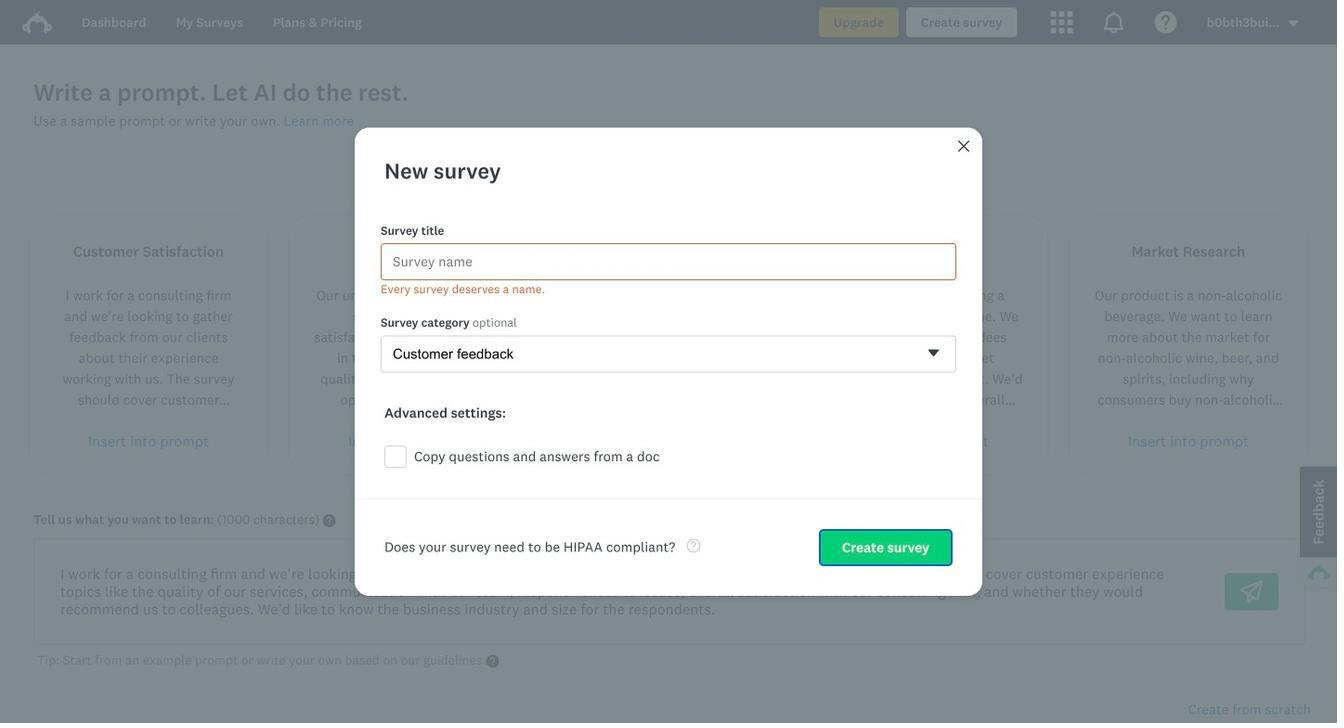 Task type: vqa. For each thing, say whether or not it's contained in the screenshot.
first Products Icon from right
no



Task type: describe. For each thing, give the bounding box(es) containing it.
hover for help content image
[[486, 655, 499, 668]]

close image
[[957, 139, 972, 153]]

close image
[[959, 140, 970, 152]]

2 brand logo image from the top
[[22, 11, 52, 33]]

Survey name field
[[381, 243, 957, 280]]

1 brand logo image from the top
[[22, 7, 52, 37]]



Task type: locate. For each thing, give the bounding box(es) containing it.
light bulb with lightning bolt inside showing a new idea image
[[646, 131, 691, 177]]

dialog
[[355, 127, 983, 596]]

hover for help content image
[[323, 515, 336, 528]]

products icon image
[[1051, 11, 1073, 33], [1051, 11, 1073, 33]]

dropdown arrow icon image
[[1287, 17, 1300, 30], [1289, 20, 1299, 27]]

notification center icon image
[[1103, 11, 1125, 33]]

airplane icon that submits your build survey with ai prompt image
[[1241, 581, 1263, 603], [1241, 581, 1263, 603]]

help image
[[687, 539, 701, 553]]

brand logo image
[[22, 7, 52, 37], [22, 11, 52, 33]]

help icon image
[[1155, 11, 1177, 33]]

None text field
[[46, 551, 1203, 633]]



